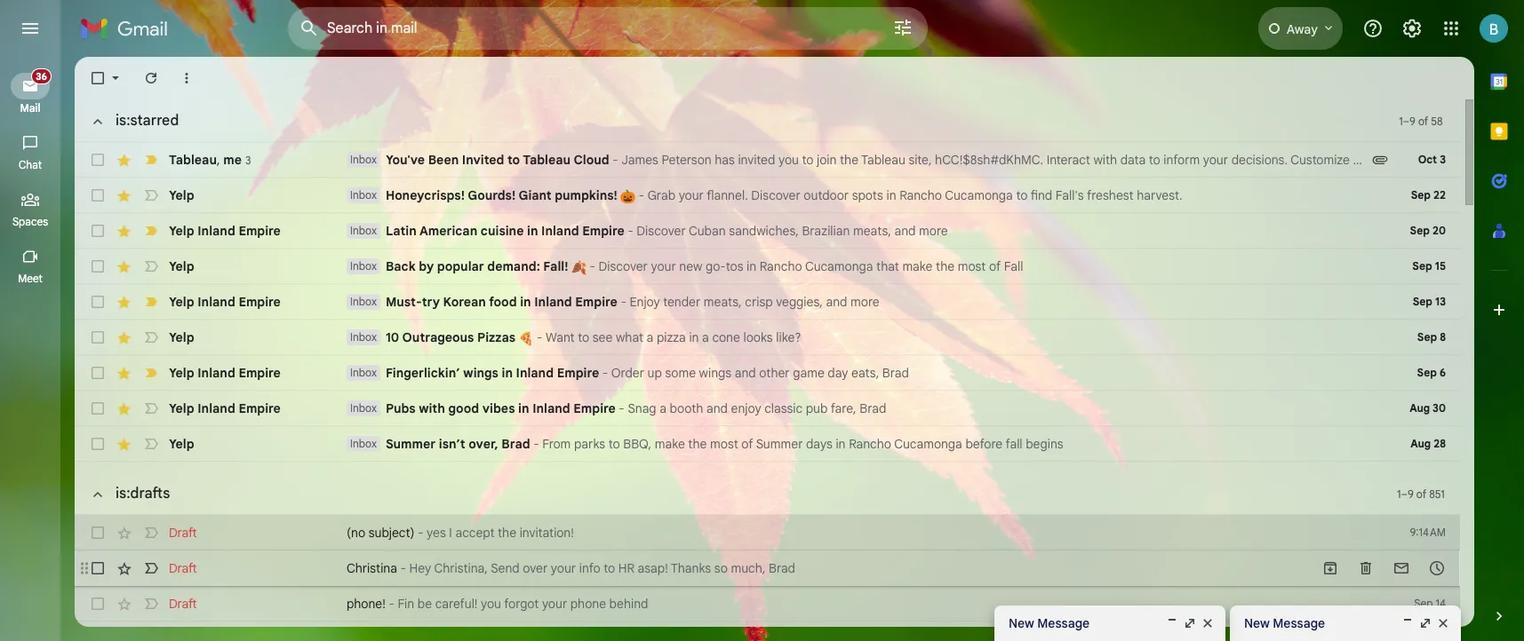 Task type: describe. For each thing, give the bounding box(es) containing it.
is:drafts button
[[80, 477, 177, 513]]

0 vertical spatial discover
[[752, 188, 801, 204]]

eats,
[[852, 365, 880, 381]]

brad right eats,
[[883, 365, 909, 381]]

new message for pop out icon corresponding to close image
[[1009, 616, 1090, 632]]

snag
[[628, 401, 657, 417]]

site,
[[909, 152, 932, 168]]

behind
[[610, 597, 649, 613]]

your right grab
[[679, 188, 704, 204]]

up
[[648, 365, 662, 381]]

customize
[[1291, 152, 1351, 168]]

mail
[[20, 101, 41, 115]]

yelp inland empire for latin
[[169, 223, 281, 239]]

oct 3
[[1419, 153, 1447, 166]]

1 summer from the left
[[386, 437, 436, 453]]

to right the invited
[[508, 152, 520, 168]]

christina,
[[434, 561, 488, 577]]

inbox for fingerlickin'
[[350, 366, 377, 380]]

- left snag
[[619, 401, 625, 417]]

popular
[[437, 259, 484, 275]]

answer
[[1475, 152, 1516, 168]]

1 3 from the left
[[1441, 153, 1447, 166]]

outdoor
[[804, 188, 849, 204]]

inbox for latin
[[350, 224, 377, 237]]

classic
[[765, 401, 803, 417]]

1 vertical spatial cucamonga
[[806, 259, 874, 275]]

inbox fingerlickin' wings in inland empire - order up some wings and other game day eats, brad ͏ ͏ ͏ ͏ ͏ ͏ ͏ ͏ ͏ ͏ ͏ ͏ ͏  ͏ ͏ ͏ ͏ ͏ ͏ ͏ ͏ ͏ ͏ ͏ ͏ ͏ ͏ ͏ ͏ ͏ ͏ ͏ ͏ ͏ ͏ ͏ ͏ ͏ ͏ ͏ ͏ ͏ ͏ ͏ ͏ ͏ ͏ ͏ ͏ ͏ ͏  ͏ ͏ ͏ ͏ ͏ ͏ ͏ ͏ ͏ ͏ ͏ ͏ ͏ ͏ ͏ ͏ ͏ ͏ ͏ ͏ ͏ ͏ ͏ ͏ ͏
[[350, 365, 1152, 381]]

thanks
[[671, 561, 712, 577]]

settings image
[[1402, 18, 1424, 39]]

in right vibes
[[518, 401, 530, 417]]

giant
[[519, 188, 552, 204]]

9 for is:drafts
[[1408, 488, 1414, 501]]

good
[[449, 401, 479, 417]]

4 inbox from the top
[[350, 260, 377, 273]]

much,
[[731, 561, 766, 577]]

me
[[223, 152, 242, 168]]

7 row from the top
[[75, 356, 1461, 391]]

sep 15
[[1413, 260, 1447, 273]]

7 yelp from the top
[[169, 401, 194, 417]]

pop out image for close image
[[1183, 617, 1198, 631]]

to left inform at the top right of the page
[[1150, 152, 1161, 168]]

invited
[[462, 152, 505, 168]]

the right join
[[840, 152, 859, 168]]

- left order
[[603, 365, 608, 381]]

9 for is:starred
[[1410, 114, 1416, 128]]

pop out image for close icon at the right of page
[[1419, 617, 1433, 631]]

9:14 am
[[1411, 526, 1447, 540]]

12 row from the top
[[75, 587, 1461, 622]]

gourds!
[[468, 188, 516, 204]]

and right veggies,
[[826, 294, 848, 310]]

1 for is:starred
[[1400, 114, 1404, 128]]

row containing tableau
[[75, 142, 1525, 178]]

your right inform at the top right of the page
[[1204, 152, 1229, 168]]

tableau , me 3
[[169, 152, 251, 168]]

gmail image
[[80, 11, 177, 46]]

and left other
[[735, 365, 756, 381]]

2 summer from the left
[[756, 437, 803, 453]]

order
[[612, 365, 645, 381]]

decisions.
[[1232, 152, 1288, 168]]

sep 6
[[1418, 366, 1447, 380]]

phone
[[571, 597, 606, 613]]

the down booth
[[689, 437, 707, 453]]

freshest
[[1087, 188, 1134, 204]]

you've
[[386, 152, 425, 168]]

15
[[1436, 260, 1447, 273]]

in right "food"
[[520, 294, 531, 310]]

demand:
[[488, 259, 540, 275]]

so
[[715, 561, 728, 577]]

- want to see what a pizza in a cone looks like? ͏ ͏ ͏ ͏ ͏ ͏ ͏ ͏ ͏ ͏͏ ͏ ͏ ͏ ͏  ͏͏ ͏ ͏ ͏ ͏ ͏ ͏ ͏ ͏ ͏ ͏͏ ͏ ͏ ͏ ͏ ͏ ͏ ͏ ͏ ͏ ͏͏ ͏ ͏ ͏ ͏ ͏ ͏ ͏ ͏ ͏ ͏͏ ͏ ͏ ͏ ͏ ͏  ͏ ͏ ͏ ͏ ͏ ͏ ͏ ͏ ͏ ͏ ͏ ͏ ͏ ͏ ͏ ͏ ͏ ͏ ͏ ͏ ͏ ͏͏ ͏ ͏
[[534, 330, 1038, 346]]

info
[[579, 561, 601, 577]]

sep 13
[[1414, 295, 1447, 309]]

inbox summer isn't over, brad - from parks to bbq, make the most of summer days in rancho cucamonga before  fall begins͏ ͏ ͏ ͏ ͏ ͏͏ ͏ ͏ ͏ ͏ ͏͏ ͏ ͏ ͏ ͏ ͏͏ ͏ ͏ ͏ ͏ ͏͏ ͏ ͏ ͏ ͏ ͏͏ ͏ ͏ ͏ ͏  ͏͏ ͏ ͏ ͏ ͏ ͏͏ ͏ ͏ ͏ ͏ ͏͏ ͏ ͏ ͏ ͏ ͏͏ ͏ ͏ ͏ ͏ ͏͏ ͏ ͏
[[350, 437, 1230, 453]]

your left new
[[651, 259, 676, 275]]

in right days
[[836, 437, 846, 453]]

- grab your flannel. discover outdoor spots in rancho cucamonga to find  fall's freshest harvest.͏ ͏ ͏ ͏ ͏ ͏͏ ͏ ͏ ͏ ͏ ͏͏ ͏ ͏ ͏ ͏ ͏͏ ͏ ͏ ͏ ͏ ͏͏ ͏ ͏ ͏  ͏ ͏͏ ͏ ͏ ͏ ͏ ͏͏ ͏ ͏ ͏ ͏ ͏͏ ͏ ͏ ͏ ͏ ͏͏ ͏ ͏ ͏ ͏ ͏͏ ͏
[[636, 188, 1330, 204]]

fall
[[1006, 437, 1023, 453]]

0 horizontal spatial a
[[647, 330, 654, 346]]

sep for discover your new go-tos in rancho cucamonga that make the most of fall͏ ͏  ͏ ͏ ͏ ͏͏ ͏ ͏ ͏ ͏ ͏͏ ͏ ͏ ͏ ͏ ͏͏ ͏ ͏ ͏ ͏ ͏͏ ͏ ͏ ͏ ͏ ͏͏ ͏ ͏ ͏ ͏ ͏͏ ͏ ͏ ͏ ͏ ͏͏  ͏ ͏ ͏ ͏ ͏͏ ͏ ͏ ͏ ͏ ͏͏ ͏ ͏ ͏ ͏ ͏͏ ͏ ͏ ͏ ͏ ͏͏ ͏ ͏ ͏ ͏
[[1413, 260, 1433, 273]]

🎃 image
[[621, 189, 636, 204]]

of left fall͏
[[990, 259, 1001, 275]]

draft for christina
[[169, 561, 197, 577]]

american
[[420, 223, 478, 239]]

new
[[680, 259, 703, 275]]

hey
[[410, 561, 431, 577]]

must-
[[386, 294, 422, 310]]

what
[[616, 330, 644, 346]]

isn't
[[439, 437, 466, 453]]

interact
[[1047, 152, 1091, 168]]

0 horizontal spatial tableau
[[169, 152, 217, 168]]

inbox latin american cuisine in inland empire - discover cuban sandwiches, brazilian meats, and more ͏ ͏ ͏ ͏ ͏ ͏ ͏ ͏ ͏ ͏ ͏  ͏ ͏ ͏ ͏ ͏ ͏ ͏ ͏ ͏ ͏ ͏ ͏ ͏ ͏ ͏ ͏ ͏ ͏ ͏ ͏ ͏ ͏ ͏ ͏ ͏ ͏ ͏ ͏ ͏ ͏ ͏ ͏ ͏ ͏ ͏ ͏ ͏ ͏  ͏ ͏ ͏ ͏ ͏ ͏ ͏ ͏ ͏ ͏ ͏ ͏ ͏ ͏ ͏ ͏ ͏ ͏ ͏ ͏ ͏ ͏ ͏ ͏ ͏
[[350, 223, 1184, 239]]

sep for want to see what a pizza in a cone looks like? ͏ ͏ ͏ ͏ ͏ ͏ ͏ ͏ ͏ ͏͏ ͏ ͏ ͏ ͏  ͏͏ ͏ ͏ ͏ ͏ ͏ ͏ ͏ ͏ ͏ ͏͏ ͏ ͏ ͏ ͏ ͏ ͏ ͏ ͏ ͏ ͏͏ ͏ ͏ ͏ ͏ ͏ ͏ ͏ ͏ ͏ ͏͏ ͏ ͏ ͏ ͏ ͏  ͏ ͏ ͏ ͏ ͏ ͏ ͏ ͏ ͏ ͏ ͏ ͏ ͏ ͏ ͏ ͏ ͏ ͏ ͏ ͏ ͏ ͏͏ ͏ ͏
[[1418, 331, 1438, 344]]

vibes
[[483, 401, 515, 417]]

13
[[1436, 295, 1447, 309]]

been
[[428, 152, 459, 168]]

has attachment image
[[1372, 151, 1390, 169]]

make for bbq,
[[655, 437, 685, 453]]

to left hr at the bottom of page
[[604, 561, 615, 577]]

bbq,
[[624, 437, 652, 453]]

phone!
[[347, 597, 386, 613]]

close image
[[1201, 617, 1216, 631]]

2 horizontal spatial a
[[703, 330, 709, 346]]

in right spots at top right
[[887, 188, 897, 204]]

- left "fin"
[[389, 597, 395, 613]]

and left the enjoy
[[707, 401, 728, 417]]

2 row from the top
[[75, 178, 1461, 213]]

1 horizontal spatial a
[[660, 401, 667, 417]]

in right cuisine
[[527, 223, 538, 239]]

- down 🎃 icon
[[628, 223, 634, 239]]

2 vertical spatial discover
[[599, 259, 648, 275]]

new for close image
[[1009, 616, 1035, 632]]

sep 8
[[1418, 331, 1447, 344]]

6
[[1440, 366, 1447, 380]]

advanced search options image
[[886, 10, 921, 45]]

aug 30
[[1410, 402, 1447, 415]]

of left 851
[[1417, 488, 1427, 501]]

8 row from the top
[[75, 391, 1461, 427]]

851
[[1430, 488, 1446, 501]]

flannel.
[[707, 188, 748, 204]]

oct
[[1419, 153, 1438, 166]]

in right tos
[[747, 259, 757, 275]]

back by popular demand: fall!
[[386, 259, 572, 275]]

the right the accept
[[498, 526, 517, 542]]

chat
[[19, 158, 42, 172]]

cuban
[[689, 223, 726, 239]]

of down the enjoy
[[742, 437, 754, 453]]

pumpkins!
[[555, 188, 618, 204]]

go-
[[706, 259, 726, 275]]

0 horizontal spatial with
[[419, 401, 445, 417]]

0 horizontal spatial rancho
[[760, 259, 803, 275]]

sandwiches,
[[729, 223, 799, 239]]

1 horizontal spatial more
[[919, 223, 948, 239]]

0 horizontal spatial meats,
[[704, 294, 742, 310]]

draft for phone!
[[169, 597, 197, 613]]

honeycrisps! gourds! giant pumpkins!
[[386, 188, 621, 204]]

christina
[[347, 561, 397, 577]]

and up '- discover your new go-tos in rancho cucamonga that make the most of fall͏ ͏  ͏ ͏ ͏ ͏͏ ͏ ͏ ͏ ͏ ͏͏ ͏ ͏ ͏ ͏ ͏͏ ͏ ͏ ͏ ͏ ͏͏ ͏ ͏ ͏ ͏ ͏͏ ͏ ͏ ͏ ͏ ͏͏ ͏ ͏ ͏ ͏ ͏͏  ͏ ͏ ͏ ͏ ͏͏ ͏ ͏ ͏ ͏ ͏͏ ͏ ͏ ͏ ͏ ͏͏ ͏ ͏ ͏ ͏ ͏͏ ͏ ͏ ͏ ͏'
[[895, 223, 916, 239]]

main content containing is:starred
[[75, 57, 1525, 642]]

chat heading
[[0, 158, 60, 172]]

hr
[[619, 561, 635, 577]]

join
[[817, 152, 837, 168]]

message for pop out icon corresponding to close image
[[1038, 616, 1090, 632]]

- left hey
[[401, 561, 406, 577]]

6 row from the top
[[75, 320, 1461, 356]]

3 inside 'tableau , me 3'
[[245, 153, 251, 167]]

veggies,
[[776, 294, 823, 310]]

korean
[[443, 294, 486, 310]]

to left answer
[[1461, 152, 1472, 168]]

your right forgot
[[542, 597, 568, 613]]

fall's
[[1056, 188, 1084, 204]]

to left bbq,
[[609, 437, 620, 453]]

28
[[1434, 437, 1447, 451]]

0 vertical spatial cucamonga
[[945, 188, 1014, 204]]

1 vertical spatial you
[[481, 597, 502, 613]]

2 yelp from the top
[[169, 223, 194, 239]]

- right 🍕 icon
[[537, 330, 543, 346]]

brad right fare,
[[860, 401, 887, 417]]

🍕 image
[[519, 332, 534, 347]]

2 horizontal spatial rancho
[[900, 188, 943, 204]]

cloud
[[574, 152, 610, 168]]

asap!
[[638, 561, 668, 577]]

enjoy
[[630, 294, 660, 310]]

8 yelp from the top
[[169, 437, 194, 453]]

6 yelp from the top
[[169, 365, 194, 381]]

brazilian
[[802, 223, 850, 239]]

1 yelp from the top
[[169, 188, 194, 204]]

4 row from the top
[[75, 249, 1461, 285]]

main menu image
[[20, 18, 41, 39]]

13 row from the top
[[75, 622, 1461, 642]]

find
[[1031, 188, 1053, 204]]



Task type: locate. For each thing, give the bounding box(es) containing it.
some
[[665, 365, 696, 381]]

1 horizontal spatial minimize image
[[1401, 617, 1416, 631]]

inbox left back
[[350, 260, 377, 273]]

1 horizontal spatial tableau
[[523, 152, 571, 168]]

1 vertical spatial meats,
[[704, 294, 742, 310]]

new message for pop out icon related to close icon at the right of page
[[1245, 616, 1326, 632]]

2 3 from the left
[[245, 153, 251, 167]]

aug 28
[[1411, 437, 1447, 451]]

inbox for pubs
[[350, 402, 377, 415]]

inbox left latin
[[350, 224, 377, 237]]

1 new from the left
[[1009, 616, 1035, 632]]

0 horizontal spatial new message
[[1009, 616, 1090, 632]]

is:starred button
[[80, 104, 186, 139]]

inbox for must-
[[350, 295, 377, 309]]

a right what
[[647, 330, 654, 346]]

tableau left site,
[[862, 152, 906, 168]]

1 vertical spatial most
[[710, 437, 739, 453]]

harvest.͏
[[1137, 188, 1183, 204]]

discover up enjoy
[[599, 259, 648, 275]]

empire
[[239, 223, 281, 239], [583, 223, 625, 239], [239, 294, 281, 310], [576, 294, 618, 310], [239, 365, 281, 381], [557, 365, 599, 381], [239, 401, 281, 417], [574, 401, 616, 417]]

0 horizontal spatial 3
[[245, 153, 251, 167]]

- right 🎃 icon
[[639, 188, 645, 204]]

3 yelp from the top
[[169, 259, 194, 275]]

most down inbox pubs with good vibes in inland empire - snag a booth and enjoy classic pub fare, brad ͏ ͏ ͏ ͏ ͏ ͏ ͏ ͏ ͏ ͏ ͏ ͏ ͏ ͏ ͏  ͏ ͏ ͏ ͏ ͏ ͏ ͏ ͏ ͏ ͏ ͏ ͏ ͏ ͏ ͏ ͏ ͏ ͏ ͏ ͏ ͏ ͏ ͏ ͏ ͏ ͏ ͏ ͏ ͏ ͏ ͏ ͏ ͏ ͏ ͏ ͏ ͏ ͏  ͏ ͏ ͏ ͏ ͏ ͏ ͏ ͏ ͏ ͏ ͏ ͏ ͏ ͏ ͏ ͏ ͏ ͏ ͏ ͏ ͏ ͏ ͏ ͏ ͏
[[710, 437, 739, 453]]

navigation containing mail
[[0, 57, 62, 642]]

new message
[[1009, 616, 1090, 632], [1245, 616, 1326, 632]]

tab list
[[1475, 57, 1525, 578]]

None checkbox
[[89, 151, 107, 169], [89, 187, 107, 205], [89, 222, 107, 240], [89, 258, 107, 276], [89, 365, 107, 382], [89, 560, 107, 578], [89, 151, 107, 169], [89, 187, 107, 205], [89, 222, 107, 240], [89, 258, 107, 276], [89, 365, 107, 382], [89, 560, 107, 578]]

0 horizontal spatial make
[[655, 437, 685, 453]]

2 vertical spatial rancho
[[849, 437, 892, 453]]

20
[[1433, 224, 1447, 237]]

cone
[[713, 330, 741, 346]]

is:drafts
[[116, 485, 170, 503]]

5 row from the top
[[75, 285, 1461, 320]]

try
[[422, 294, 440, 310]]

cucamonga left before
[[895, 437, 963, 453]]

inbox inside inbox latin american cuisine in inland empire - discover cuban sandwiches, brazilian meats, and more ͏ ͏ ͏ ͏ ͏ ͏ ͏ ͏ ͏ ͏ ͏  ͏ ͏ ͏ ͏ ͏ ͏ ͏ ͏ ͏ ͏ ͏ ͏ ͏ ͏ ͏ ͏ ͏ ͏ ͏ ͏ ͏ ͏ ͏ ͏ ͏ ͏ ͏ ͏ ͏ ͏ ͏ ͏ ͏ ͏ ͏ ͏ ͏ ͏  ͏ ͏ ͏ ͏ ͏ ͏ ͏ ͏ ͏ ͏ ͏ ͏ ͏ ͏ ͏ ͏ ͏ ͏ ͏ ͏ ͏ ͏ ͏ ͏ ͏
[[350, 224, 377, 237]]

sep 22
[[1412, 189, 1447, 202]]

1 vertical spatial 9
[[1408, 488, 1414, 501]]

inbox left fingerlickin' on the left bottom of the page
[[350, 366, 377, 380]]

sep 20
[[1411, 224, 1447, 237]]

inbox inside inbox you've been invited to tableau cloud - james peterson has invited you to join the tableau site, hcc!$8sh#dkhmc.  interact with data to inform your decisions. customize data visualizations  to answer y
[[350, 153, 377, 166]]

5 inbox from the top
[[350, 295, 377, 309]]

like?
[[776, 330, 802, 346]]

inbox left isn't
[[350, 437, 377, 451]]

0 vertical spatial draft
[[169, 526, 197, 542]]

minimize image down the sep 14
[[1401, 617, 1416, 631]]

inbox left you've
[[350, 153, 377, 166]]

minimize image left close image
[[1166, 617, 1180, 631]]

sep left 20
[[1411, 224, 1431, 237]]

by
[[419, 259, 434, 275]]

data up the freshest in the top of the page
[[1121, 152, 1146, 168]]

1 yelp inland empire from the top
[[169, 223, 281, 239]]

meats, down spots at top right
[[854, 223, 892, 239]]

more up '- discover your new go-tos in rancho cucamonga that make the most of fall͏ ͏  ͏ ͏ ͏ ͏͏ ͏ ͏ ͏ ͏ ͏͏ ͏ ͏ ͏ ͏ ͏͏ ͏ ͏ ͏ ͏ ͏͏ ͏ ͏ ͏ ͏ ͏͏ ͏ ͏ ͏ ͏ ͏͏ ͏ ͏ ͏ ͏ ͏͏  ͏ ͏ ͏ ͏ ͏͏ ͏ ͏ ͏ ͏ ͏͏ ͏ ͏ ͏ ͏ ͏͏ ͏ ͏ ͏ ͏ ͏͏ ͏ ͏ ͏ ͏'
[[919, 223, 948, 239]]

in up vibes
[[502, 365, 513, 381]]

a left cone
[[703, 330, 709, 346]]

1 horizontal spatial summer
[[756, 437, 803, 453]]

search in mail image
[[293, 12, 325, 44]]

-
[[613, 152, 619, 168], [639, 188, 645, 204], [628, 223, 634, 239], [590, 259, 596, 275], [621, 294, 627, 310], [537, 330, 543, 346], [603, 365, 608, 381], [619, 401, 625, 417], [534, 437, 539, 453], [418, 526, 424, 542], [401, 561, 406, 577], [389, 597, 395, 613]]

(no
[[347, 526, 366, 542]]

pop out image
[[1183, 617, 1198, 631], [1419, 617, 1433, 631]]

summer down pubs
[[386, 437, 436, 453]]

1 horizontal spatial make
[[903, 259, 933, 275]]

58
[[1432, 114, 1444, 128]]

2 new from the left
[[1245, 616, 1270, 632]]

game
[[793, 365, 825, 381]]

food
[[489, 294, 517, 310]]

14
[[1437, 598, 1447, 611]]

pop out image left close icon at the right of page
[[1419, 617, 1433, 631]]

– for is:drafts
[[1402, 488, 1408, 501]]

1 left 58 at the top right of the page
[[1400, 114, 1404, 128]]

1 horizontal spatial most
[[958, 259, 986, 275]]

3 draft from the top
[[169, 597, 197, 613]]

36
[[36, 70, 47, 83]]

0 horizontal spatial new
[[1009, 616, 1035, 632]]

that
[[877, 259, 900, 275]]

inbox inside inbox fingerlickin' wings in inland empire - order up some wings and other game day eats, brad ͏ ͏ ͏ ͏ ͏ ͏ ͏ ͏ ͏ ͏ ͏ ͏ ͏  ͏ ͏ ͏ ͏ ͏ ͏ ͏ ͏ ͏ ͏ ͏ ͏ ͏ ͏ ͏ ͏ ͏ ͏ ͏ ͏ ͏ ͏ ͏ ͏ ͏ ͏ ͏ ͏ ͏ ͏ ͏ ͏ ͏ ͏ ͏ ͏ ͏ ͏  ͏ ͏ ͏ ͏ ͏ ͏ ͏ ͏ ͏ ͏ ͏ ͏ ͏ ͏ ͏ ͏ ͏ ͏ ͏ ͏ ͏ ͏ ͏ ͏ ͏
[[350, 366, 377, 380]]

1 horizontal spatial new message
[[1245, 616, 1326, 632]]

close image
[[1437, 617, 1451, 631]]

0 vertical spatial 9
[[1410, 114, 1416, 128]]

1 vertical spatial rancho
[[760, 259, 803, 275]]

9 row from the top
[[75, 427, 1461, 462]]

1 for is:drafts
[[1398, 488, 1402, 501]]

None checkbox
[[89, 69, 107, 87], [89, 293, 107, 311], [89, 329, 107, 347], [89, 400, 107, 418], [89, 436, 107, 453], [89, 525, 107, 542], [89, 596, 107, 614], [89, 69, 107, 87], [89, 293, 107, 311], [89, 329, 107, 347], [89, 400, 107, 418], [89, 436, 107, 453], [89, 525, 107, 542], [89, 596, 107, 614]]

yes
[[427, 526, 446, 542]]

2 data from the left
[[1354, 152, 1379, 168]]

toolbar
[[1313, 560, 1456, 578]]

tableau
[[169, 152, 217, 168], [523, 152, 571, 168], [862, 152, 906, 168]]

1 vertical spatial aug
[[1411, 437, 1432, 451]]

in right pizza
[[689, 330, 699, 346]]

make for that
[[903, 259, 933, 275]]

0 horizontal spatial you
[[481, 597, 502, 613]]

minimize image for pop out icon corresponding to close image
[[1166, 617, 1180, 631]]

2 message from the left
[[1274, 616, 1326, 632]]

sep for enjoy tender meats, crisp veggies, and more ͏ ͏ ͏ ͏ ͏ ͏ ͏ ͏ ͏ ͏ ͏ ͏ ͏ ͏ ͏ ͏  ͏ ͏ ͏ ͏ ͏ ͏ ͏ ͏ ͏ ͏ ͏ ͏ ͏ ͏ ͏ ͏ ͏ ͏ ͏ ͏ ͏ ͏ ͏ ͏ ͏ ͏ ͏ ͏ ͏ ͏ ͏ ͏ ͏ ͏ ͏ ͏ ͏ ͏  ͏ ͏ ͏ ͏ ͏ ͏ ͏ ͏ ͏ ͏ ͏ ͏ ͏ ͏ ͏ ͏ ͏ ͏ ͏ ͏ ͏ ͏ ͏ ͏ ͏
[[1414, 295, 1433, 309]]

0 horizontal spatial more
[[851, 294, 880, 310]]

sep for discover cuban sandwiches, brazilian meats, and more ͏ ͏ ͏ ͏ ͏ ͏ ͏ ͏ ͏ ͏ ͏  ͏ ͏ ͏ ͏ ͏ ͏ ͏ ͏ ͏ ͏ ͏ ͏ ͏ ͏ ͏ ͏ ͏ ͏ ͏ ͏ ͏ ͏ ͏ ͏ ͏ ͏ ͏ ͏ ͏ ͏ ͏ ͏ ͏ ͏ ͏ ͏ ͏ ͏  ͏ ͏ ͏ ͏ ͏ ͏ ͏ ͏ ͏ ͏ ͏ ͏ ͏ ͏ ͏ ͏ ͏ ͏ ͏ ͏ ͏ ͏ ͏ ͏ ͏
[[1411, 224, 1431, 237]]

aug for snag a booth and enjoy classic pub fare, brad ͏ ͏ ͏ ͏ ͏ ͏ ͏ ͏ ͏ ͏ ͏ ͏ ͏ ͏ ͏  ͏ ͏ ͏ ͏ ͏ ͏ ͏ ͏ ͏ ͏ ͏ ͏ ͏ ͏ ͏ ͏ ͏ ͏ ͏ ͏ ͏ ͏ ͏ ͏ ͏ ͏ ͏ ͏ ͏ ͏ ͏ ͏ ͏ ͏ ͏ ͏ ͏ ͏  ͏ ͏ ͏ ͏ ͏ ͏ ͏ ͏ ͏ ͏ ͏ ͏ ͏ ͏ ͏ ͏ ͏ ͏ ͏ ͏ ͏ ͏ ͏ ͏ ͏
[[1410, 402, 1431, 415]]

to left find
[[1017, 188, 1028, 204]]

0 horizontal spatial pop out image
[[1183, 617, 1198, 631]]

draft
[[169, 526, 197, 542], [169, 561, 197, 577], [169, 597, 197, 613]]

honeycrisps!
[[386, 188, 465, 204]]

0 horizontal spatial wings
[[464, 365, 499, 381]]

10 row from the top
[[75, 516, 1461, 551]]

meet heading
[[0, 272, 60, 286]]

sep left "8"
[[1418, 331, 1438, 344]]

1 horizontal spatial data
[[1354, 152, 1379, 168]]

your left info
[[551, 561, 576, 577]]

1 data from the left
[[1121, 152, 1146, 168]]

pub
[[806, 401, 828, 417]]

new for close icon at the right of page
[[1245, 616, 1270, 632]]

yelp inland empire for must-
[[169, 294, 281, 310]]

͏
[[1183, 188, 1186, 204], [1186, 188, 1190, 204], [1190, 188, 1193, 204], [1193, 188, 1196, 204], [1199, 188, 1202, 204], [1202, 188, 1205, 204], [1205, 188, 1209, 204], [1209, 188, 1212, 204], [1215, 188, 1218, 204], [1218, 188, 1221, 204], [1221, 188, 1225, 204], [1225, 188, 1228, 204], [1231, 188, 1234, 204], [1234, 188, 1237, 204], [1237, 188, 1241, 204], [1241, 188, 1244, 204], [1247, 188, 1250, 204], [1250, 188, 1253, 204], [1253, 188, 1256, 204], [1256, 188, 1260, 204], [1263, 188, 1266, 204], [1266, 188, 1269, 204], [1269, 188, 1272, 204], [1272, 188, 1276, 204], [1279, 188, 1282, 204], [1282, 188, 1285, 204], [1285, 188, 1288, 204], [1288, 188, 1292, 204], [1295, 188, 1298, 204], [1298, 188, 1301, 204], [1301, 188, 1304, 204], [1304, 188, 1307, 204], [1311, 188, 1314, 204], [1314, 188, 1317, 204], [1317, 188, 1320, 204], [1320, 188, 1323, 204], [1327, 188, 1330, 204], [948, 223, 952, 239], [952, 223, 955, 239], [955, 223, 958, 239], [958, 223, 961, 239], [961, 223, 964, 239], [964, 223, 968, 239], [968, 223, 971, 239], [971, 223, 974, 239], [974, 223, 977, 239], [977, 223, 980, 239], [980, 223, 983, 239], [983, 223, 987, 239], [987, 223, 990, 239], [990, 223, 993, 239], [993, 223, 996, 239], [996, 223, 999, 239], [999, 223, 1003, 239], [1003, 223, 1006, 239], [1006, 223, 1009, 239], [1009, 223, 1012, 239], [1012, 223, 1015, 239], [1015, 223, 1019, 239], [1019, 223, 1022, 239], [1022, 223, 1025, 239], [1025, 223, 1028, 239], [1028, 223, 1031, 239], [1031, 223, 1034, 239], [1034, 223, 1038, 239], [1038, 223, 1041, 239], [1041, 223, 1044, 239], [1044, 223, 1047, 239], [1047, 223, 1050, 239], [1050, 223, 1054, 239], [1054, 223, 1057, 239], [1057, 223, 1060, 239], [1060, 223, 1063, 239], [1063, 223, 1066, 239], [1066, 223, 1070, 239], [1070, 223, 1073, 239], [1073, 223, 1076, 239], [1076, 223, 1079, 239], [1079, 223, 1082, 239], [1082, 223, 1085, 239], [1085, 223, 1089, 239], [1089, 223, 1092, 239], [1092, 223, 1095, 239], [1095, 223, 1098, 239], [1098, 223, 1101, 239], [1101, 223, 1105, 239], [1105, 223, 1108, 239], [1108, 223, 1111, 239], [1111, 223, 1114, 239], [1114, 223, 1117, 239], [1117, 223, 1121, 239], [1121, 223, 1124, 239], [1124, 223, 1127, 239], [1127, 223, 1130, 239], [1130, 223, 1133, 239], [1133, 223, 1136, 239], [1136, 223, 1140, 239], [1140, 223, 1143, 239], [1143, 223, 1146, 239], [1146, 223, 1149, 239], [1149, 223, 1152, 239], [1152, 223, 1156, 239], [1156, 223, 1159, 239], [1159, 223, 1162, 239], [1162, 223, 1165, 239], [1165, 223, 1168, 239], [1168, 223, 1172, 239], [1172, 223, 1175, 239], [1175, 223, 1178, 239], [1178, 223, 1181, 239], [1181, 223, 1184, 239], [1024, 259, 1027, 275], [1027, 259, 1030, 275], [1030, 259, 1033, 275], [1033, 259, 1037, 275], [1040, 259, 1043, 275], [1043, 259, 1046, 275], [1046, 259, 1049, 275], [1049, 259, 1052, 275], [1056, 259, 1059, 275], [1059, 259, 1062, 275], [1062, 259, 1065, 275], [1065, 259, 1068, 275], [1072, 259, 1075, 275], [1075, 259, 1078, 275], [1078, 259, 1081, 275], [1081, 259, 1084, 275], [1088, 259, 1091, 275], [1091, 259, 1094, 275], [1094, 259, 1097, 275], [1097, 259, 1100, 275], [1103, 259, 1107, 275], [1107, 259, 1110, 275], [1110, 259, 1113, 275], [1113, 259, 1116, 275], [1119, 259, 1123, 275], [1123, 259, 1126, 275], [1126, 259, 1129, 275], [1129, 259, 1132, 275], [1135, 259, 1139, 275], [1139, 259, 1142, 275], [1142, 259, 1145, 275], [1145, 259, 1148, 275], [1151, 259, 1154, 275], [1154, 259, 1158, 275], [1158, 259, 1161, 275], [1161, 259, 1164, 275], [1167, 259, 1170, 275], [1170, 259, 1174, 275], [1174, 259, 1177, 275], [1177, 259, 1180, 275], [1183, 259, 1186, 275], [1186, 259, 1190, 275], [1190, 259, 1193, 275], [1193, 259, 1196, 275], [1199, 259, 1202, 275], [1202, 259, 1205, 275], [1205, 259, 1209, 275], [1209, 259, 1212, 275], [880, 294, 883, 310], [883, 294, 886, 310], [886, 294, 890, 310], [890, 294, 893, 310], [893, 294, 896, 310], [896, 294, 899, 310], [899, 294, 902, 310], [902, 294, 905, 310], [905, 294, 909, 310], [909, 294, 912, 310], [912, 294, 915, 310], [915, 294, 918, 310], [918, 294, 921, 310], [921, 294, 925, 310], [925, 294, 928, 310], [928, 294, 931, 310], [931, 294, 934, 310], [934, 294, 937, 310], [937, 294, 941, 310], [941, 294, 944, 310], [944, 294, 947, 310], [947, 294, 950, 310], [950, 294, 953, 310], [953, 294, 956, 310], [956, 294, 960, 310], [960, 294, 963, 310], [963, 294, 966, 310], [966, 294, 969, 310], [969, 294, 972, 310], [972, 294, 976, 310], [976, 294, 979, 310], [979, 294, 982, 310], [982, 294, 985, 310], [985, 294, 988, 310], [988, 294, 992, 310], [992, 294, 995, 310], [995, 294, 998, 310], [998, 294, 1001, 310], [1001, 294, 1004, 310], [1004, 294, 1007, 310], [1007, 294, 1011, 310], [1011, 294, 1014, 310], [1014, 294, 1017, 310], [1017, 294, 1020, 310], [1020, 294, 1023, 310], [1023, 294, 1027, 310], [1027, 294, 1030, 310], [1030, 294, 1033, 310], [1033, 294, 1036, 310], [1036, 294, 1039, 310], [1039, 294, 1043, 310], [1043, 294, 1046, 310], [1046, 294, 1049, 310], [1049, 294, 1052, 310], [1052, 294, 1055, 310], [1055, 294, 1058, 310], [1058, 294, 1062, 310], [1062, 294, 1065, 310], [1065, 294, 1068, 310], [1068, 294, 1071, 310], [1071, 294, 1074, 310], [1074, 294, 1078, 310], [1078, 294, 1081, 310], [1081, 294, 1084, 310], [1084, 294, 1087, 310], [1087, 294, 1090, 310], [1090, 294, 1094, 310], [1093, 294, 1097, 310], [1097, 294, 1100, 310], [1100, 294, 1103, 310], [1103, 294, 1106, 310], [1106, 294, 1109, 310], [1109, 294, 1113, 310], [1113, 294, 1116, 310], [1116, 294, 1119, 310], [1119, 294, 1122, 310], [1122, 294, 1125, 310], [1125, 294, 1129, 310], [1129, 294, 1132, 310], [802, 330, 805, 346], [805, 330, 808, 346], [808, 330, 811, 346], [811, 330, 814, 346], [814, 330, 818, 346], [818, 330, 821, 346], [821, 330, 824, 346], [824, 330, 827, 346], [827, 330, 830, 346], [834, 330, 837, 346], [837, 330, 840, 346], [840, 330, 843, 346], [843, 330, 846, 346], [849, 330, 853, 346], [853, 330, 856, 346], [856, 330, 859, 346], [859, 330, 862, 346], [862, 330, 865, 346], [865, 330, 869, 346], [869, 330, 872, 346], [872, 330, 875, 346], [875, 330, 878, 346], [881, 330, 885, 346], [885, 330, 888, 346], [888, 330, 891, 346], [891, 330, 894, 346], [894, 330, 897, 346], [897, 330, 900, 346], [900, 330, 904, 346], [904, 330, 907, 346], [907, 330, 910, 346], [913, 330, 916, 346], [916, 330, 920, 346], [920, 330, 923, 346], [923, 330, 926, 346], [926, 330, 929, 346], [929, 330, 932, 346], [932, 330, 936, 346], [936, 330, 939, 346], [939, 330, 942, 346], [945, 330, 948, 346], [948, 330, 951, 346], [951, 330, 955, 346], [955, 330, 958, 346], [958, 330, 961, 346], [961, 330, 964, 346], [964, 330, 967, 346], [967, 330, 971, 346], [971, 330, 974, 346], [974, 330, 977, 346], [977, 330, 980, 346], [980, 330, 983, 346], [983, 330, 987, 346], [987, 330, 990, 346], [990, 330, 993, 346], [993, 330, 996, 346], [996, 330, 999, 346], [999, 330, 1002, 346], [1002, 330, 1006, 346], [1006, 330, 1009, 346], [1009, 330, 1012, 346], [1012, 330, 1015, 346], [1015, 330, 1018, 346], [1018, 330, 1022, 346], [1022, 330, 1025, 346], [1025, 330, 1028, 346], [1031, 330, 1034, 346], [1034, 330, 1038, 346], [909, 365, 913, 381], [913, 365, 916, 381], [916, 365, 919, 381], [919, 365, 922, 381], [922, 365, 925, 381], [925, 365, 929, 381], [929, 365, 932, 381], [932, 365, 935, 381], [935, 365, 938, 381], [938, 365, 941, 381], [941, 365, 945, 381], [945, 365, 948, 381], [948, 365, 951, 381], [951, 365, 954, 381], [954, 365, 957, 381], [957, 365, 960, 381], [960, 365, 964, 381], [964, 365, 967, 381], [967, 365, 970, 381], [970, 365, 973, 381], [973, 365, 976, 381], [976, 365, 980, 381], [980, 365, 983, 381], [983, 365, 986, 381], [986, 365, 989, 381], [989, 365, 992, 381], [992, 365, 996, 381], [996, 365, 999, 381], [999, 365, 1002, 381], [1002, 365, 1005, 381], [1005, 365, 1008, 381], [1008, 365, 1011, 381], [1011, 365, 1015, 381], [1015, 365, 1018, 381], [1018, 365, 1021, 381], [1021, 365, 1024, 381], [1024, 365, 1027, 381], [1027, 365, 1031, 381], [1031, 365, 1034, 381], [1034, 365, 1037, 381], [1037, 365, 1040, 381], [1040, 365, 1043, 381], [1043, 365, 1047, 381], [1046, 365, 1050, 381], [1050, 365, 1053, 381], [1053, 365, 1056, 381], [1056, 365, 1059, 381], [1059, 365, 1062, 381], [1062, 365, 1066, 381], [1066, 365, 1069, 381], [1069, 365, 1072, 381], [1072, 365, 1075, 381], [1075, 365, 1078, 381], [1078, 365, 1082, 381], [1082, 365, 1085, 381], [1085, 365, 1088, 381], [1088, 365, 1091, 381], [1091, 365, 1094, 381], [1094, 365, 1097, 381], [1097, 365, 1101, 381], [1101, 365, 1104, 381], [1104, 365, 1107, 381], [1107, 365, 1110, 381], [1110, 365, 1113, 381], [1113, 365, 1117, 381], [1117, 365, 1120, 381], [1120, 365, 1123, 381], [1123, 365, 1126, 381], [1126, 365, 1129, 381], [1129, 365, 1133, 381], [1133, 365, 1136, 381], [1136, 365, 1139, 381], [1139, 365, 1142, 381], [1142, 365, 1145, 381], [1145, 365, 1148, 381], [1148, 365, 1152, 381], [887, 401, 890, 417], [890, 401, 893, 417], [893, 401, 896, 417], [896, 401, 900, 417], [899, 401, 903, 417], [903, 401, 906, 417], [906, 401, 909, 417], [909, 401, 912, 417], [912, 401, 915, 417], [915, 401, 919, 417], [919, 401, 922, 417], [922, 401, 925, 417], [925, 401, 928, 417], [928, 401, 931, 417], [931, 401, 935, 417], [935, 401, 938, 417], [938, 401, 941, 417], [941, 401, 944, 417], [944, 401, 947, 417], [947, 401, 950, 417], [950, 401, 954, 417], [954, 401, 957, 417], [957, 401, 960, 417], [960, 401, 963, 417], [963, 401, 966, 417], [966, 401, 970, 417], [970, 401, 973, 417], [973, 401, 976, 417], [976, 401, 979, 417], [979, 401, 982, 417], [982, 401, 986, 417], [986, 401, 989, 417], [989, 401, 992, 417], [992, 401, 995, 417], [995, 401, 998, 417], [998, 401, 1001, 417], [1001, 401, 1005, 417], [1005, 401, 1008, 417], [1008, 401, 1011, 417], [1011, 401, 1014, 417], [1014, 401, 1017, 417], [1017, 401, 1021, 417], [1021, 401, 1024, 417], [1024, 401, 1027, 417], [1027, 401, 1030, 417], [1030, 401, 1033, 417], [1033, 401, 1037, 417], [1037, 401, 1040, 417], [1040, 401, 1043, 417], [1043, 401, 1046, 417], [1046, 401, 1049, 417], [1049, 401, 1052, 417], [1052, 401, 1056, 417], [1056, 401, 1059, 417], [1059, 401, 1062, 417], [1062, 401, 1065, 417], [1065, 401, 1068, 417], [1068, 401, 1072, 417], [1072, 401, 1075, 417], [1075, 401, 1078, 417], [1078, 401, 1081, 417], [1081, 401, 1084, 417], [1084, 401, 1088, 417], [1088, 401, 1091, 417], [1091, 401, 1094, 417], [1094, 401, 1097, 417], [1097, 401, 1100, 417], [1100, 401, 1103, 417], [1103, 401, 1107, 417], [1107, 401, 1110, 417], [1110, 401, 1113, 417], [1113, 401, 1116, 417], [1116, 401, 1119, 417], [1119, 401, 1123, 417], [1123, 401, 1126, 417], [1126, 401, 1129, 417], [1129, 401, 1132, 417], [1132, 401, 1135, 417], [1064, 437, 1067, 453], [1067, 437, 1070, 453], [1070, 437, 1074, 453], [1074, 437, 1077, 453], [1080, 437, 1083, 453], [1083, 437, 1086, 453], [1086, 437, 1090, 453], [1090, 437, 1093, 453], [1096, 437, 1099, 453], [1099, 437, 1102, 453], [1102, 437, 1105, 453], [1105, 437, 1109, 453], [1112, 437, 1115, 453], [1115, 437, 1118, 453], [1118, 437, 1121, 453], [1121, 437, 1125, 453], [1128, 437, 1131, 453], [1131, 437, 1134, 453], [1134, 437, 1137, 453], [1137, 437, 1141, 453], [1144, 437, 1147, 453], [1147, 437, 1150, 453], [1150, 437, 1153, 453], [1153, 437, 1156, 453], [1160, 437, 1163, 453], [1163, 437, 1166, 453], [1166, 437, 1169, 453], [1169, 437, 1172, 453], [1176, 437, 1179, 453], [1179, 437, 1182, 453], [1182, 437, 1185, 453], [1185, 437, 1188, 453], [1192, 437, 1195, 453], [1195, 437, 1198, 453], [1198, 437, 1201, 453], [1201, 437, 1204, 453], [1207, 437, 1211, 453], [1211, 437, 1214, 453], [1214, 437, 1217, 453], [1217, 437, 1220, 453], [1223, 437, 1227, 453], [1227, 437, 1230, 453]]

other
[[760, 365, 790, 381]]

3 right oct
[[1441, 153, 1447, 166]]

inbox left pubs
[[350, 402, 377, 415]]

row
[[75, 142, 1525, 178], [75, 178, 1461, 213], [75, 213, 1461, 249], [75, 249, 1461, 285], [75, 285, 1461, 320], [75, 320, 1461, 356], [75, 356, 1461, 391], [75, 391, 1461, 427], [75, 427, 1461, 462], [75, 516, 1461, 551], [75, 551, 1461, 587], [75, 587, 1461, 622], [75, 622, 1461, 642]]

is:starred
[[116, 112, 179, 130]]

0 vertical spatial with
[[1094, 152, 1118, 168]]

1 horizontal spatial pop out image
[[1419, 617, 1433, 631]]

- left enjoy
[[621, 294, 627, 310]]

sep left 6
[[1418, 366, 1438, 380]]

over
[[523, 561, 548, 577]]

peterson
[[662, 152, 712, 168]]

9 left 58 at the top right of the page
[[1410, 114, 1416, 128]]

more down that
[[851, 294, 880, 310]]

🍂 image
[[572, 260, 587, 275]]

8 inbox from the top
[[350, 402, 377, 415]]

– left 851
[[1402, 488, 1408, 501]]

navigation
[[0, 57, 62, 642]]

1 horizontal spatial meats,
[[854, 223, 892, 239]]

sep left 14
[[1415, 598, 1434, 611]]

inbox for you've
[[350, 153, 377, 166]]

wings down 'pizzas'
[[464, 365, 499, 381]]

fin
[[398, 597, 415, 613]]

1 vertical spatial –
[[1402, 488, 1408, 501]]

the
[[840, 152, 859, 168], [936, 259, 955, 275], [689, 437, 707, 453], [498, 526, 517, 542]]

11 row from the top
[[75, 551, 1461, 587]]

3
[[1441, 153, 1447, 166], [245, 153, 251, 167]]

1 draft from the top
[[169, 526, 197, 542]]

aug left the 28
[[1411, 437, 1432, 451]]

you left forgot
[[481, 597, 502, 613]]

grab
[[648, 188, 676, 204]]

a right snag
[[660, 401, 667, 417]]

1 row from the top
[[75, 142, 1525, 178]]

6 inbox from the top
[[350, 331, 377, 344]]

rancho
[[900, 188, 943, 204], [760, 259, 803, 275], [849, 437, 892, 453]]

support image
[[1363, 18, 1384, 39]]

3 right me
[[245, 153, 251, 167]]

brad right much,
[[769, 561, 796, 577]]

christina - hey christina, send over your info to hr asap! thanks so much, brad
[[347, 561, 796, 577]]

1 left 851
[[1398, 488, 1402, 501]]

phone! - fin be careful! you forgot your phone behind
[[347, 597, 649, 613]]

inbox inside inbox pubs with good vibes in inland empire - snag a booth and enjoy classic pub fare, brad ͏ ͏ ͏ ͏ ͏ ͏ ͏ ͏ ͏ ͏ ͏ ͏ ͏ ͏ ͏  ͏ ͏ ͏ ͏ ͏ ͏ ͏ ͏ ͏ ͏ ͏ ͏ ͏ ͏ ͏ ͏ ͏ ͏ ͏ ͏ ͏ ͏ ͏ ͏ ͏ ͏ ͏ ͏ ͏ ͏ ͏ ͏ ͏ ͏ ͏ ͏ ͏ ͏  ͏ ͏ ͏ ͏ ͏ ͏ ͏ ͏ ͏ ͏ ͏ ͏ ͏ ͏ ͏ ͏ ͏ ͏ ͏ ͏ ͏ ͏ ͏ ͏ ͏
[[350, 402, 377, 415]]

22
[[1434, 189, 1447, 202]]

0 vertical spatial most
[[958, 259, 986, 275]]

inbox inside inbox must-try korean food in inland empire - enjoy tender meats, crisp veggies, and more ͏ ͏ ͏ ͏ ͏ ͏ ͏ ͏ ͏ ͏ ͏ ͏ ͏ ͏ ͏ ͏  ͏ ͏ ͏ ͏ ͏ ͏ ͏ ͏ ͏ ͏ ͏ ͏ ͏ ͏ ͏ ͏ ͏ ͏ ͏ ͏ ͏ ͏ ͏ ͏ ͏ ͏ ͏ ͏ ͏ ͏ ͏ ͏ ͏ ͏ ͏ ͏ ͏ ͏  ͏ ͏ ͏ ͏ ͏ ͏ ͏ ͏ ͏ ͏ ͏ ͏ ͏ ͏ ͏ ͏ ͏ ͏ ͏ ͏ ͏ ͏ ͏ ͏ ͏
[[350, 295, 377, 309]]

1 message from the left
[[1038, 616, 1090, 632]]

0 vertical spatial more
[[919, 223, 948, 239]]

you right invited
[[779, 152, 799, 168]]

fall!
[[544, 259, 569, 275]]

invitation!
[[520, 526, 574, 542]]

0 horizontal spatial minimize image
[[1166, 617, 1180, 631]]

2 inbox from the top
[[350, 189, 377, 202]]

latin
[[386, 223, 417, 239]]

Search in mail text field
[[327, 20, 843, 37]]

data
[[1121, 152, 1146, 168], [1354, 152, 1379, 168]]

spaces
[[12, 215, 48, 229]]

- left 'yes'
[[418, 526, 424, 542]]

inbox left must-
[[350, 295, 377, 309]]

crisp
[[745, 294, 773, 310]]

most for fall͏
[[958, 259, 986, 275]]

3 row from the top
[[75, 213, 1461, 249]]

3 inbox from the top
[[350, 224, 377, 237]]

before
[[966, 437, 1003, 453]]

0 horizontal spatial message
[[1038, 616, 1090, 632]]

- discover your new go-tos in rancho cucamonga that make the most of fall͏ ͏  ͏ ͏ ͏ ͏͏ ͏ ͏ ͏ ͏ ͏͏ ͏ ͏ ͏ ͏ ͏͏ ͏ ͏ ͏ ͏ ͏͏ ͏ ͏ ͏ ͏ ͏͏ ͏ ͏ ͏ ͏ ͏͏ ͏ ͏ ͏ ͏ ͏͏  ͏ ͏ ͏ ͏ ͏͏ ͏ ͏ ͏ ͏ ͏͏ ͏ ͏ ͏ ͏ ͏͏ ͏ ͏ ͏ ͏ ͏͏ ͏ ͏ ͏ ͏
[[587, 259, 1212, 275]]

visualizations
[[1382, 152, 1457, 168]]

most left fall͏
[[958, 259, 986, 275]]

discover
[[752, 188, 801, 204], [637, 223, 686, 239], [599, 259, 648, 275]]

3 yelp inland empire from the top
[[169, 365, 281, 381]]

tableau up giant
[[523, 152, 571, 168]]

with
[[1094, 152, 1118, 168], [419, 401, 445, 417]]

1 horizontal spatial 3
[[1441, 153, 1447, 166]]

2 yelp inland empire from the top
[[169, 294, 281, 310]]

0 horizontal spatial data
[[1121, 152, 1146, 168]]

0 vertical spatial 1
[[1400, 114, 1404, 128]]

5 yelp from the top
[[169, 330, 194, 346]]

9 inbox from the top
[[350, 437, 377, 451]]

more
[[919, 223, 948, 239], [851, 294, 880, 310]]

meats, up cone
[[704, 294, 742, 310]]

refresh image
[[142, 69, 160, 87]]

10 outrageous pizzas
[[386, 330, 519, 346]]

0 horizontal spatial summer
[[386, 437, 436, 453]]

minimize image
[[1166, 617, 1180, 631], [1401, 617, 1416, 631]]

wings
[[464, 365, 499, 381], [699, 365, 732, 381]]

sep for order up some wings and other game day eats, brad ͏ ͏ ͏ ͏ ͏ ͏ ͏ ͏ ͏ ͏ ͏ ͏ ͏  ͏ ͏ ͏ ͏ ͏ ͏ ͏ ͏ ͏ ͏ ͏ ͏ ͏ ͏ ͏ ͏ ͏ ͏ ͏ ͏ ͏ ͏ ͏ ͏ ͏ ͏ ͏ ͏ ͏ ͏ ͏ ͏ ͏ ͏ ͏ ͏ ͏ ͏  ͏ ͏ ͏ ͏ ͏ ͏ ͏ ͏ ͏ ͏ ͏ ͏ ͏ ͏ ͏ ͏ ͏ ͏ ͏ ͏ ͏ ͏ ͏ ͏ ͏
[[1418, 366, 1438, 380]]

to left the see
[[578, 330, 590, 346]]

summer down classic at right
[[756, 437, 803, 453]]

1 horizontal spatial message
[[1274, 616, 1326, 632]]

sep left 15
[[1413, 260, 1433, 273]]

1 wings from the left
[[464, 365, 499, 381]]

,
[[217, 152, 220, 168]]

2 vertical spatial draft
[[169, 597, 197, 613]]

discover up inbox latin american cuisine in inland empire - discover cuban sandwiches, brazilian meats, and more ͏ ͏ ͏ ͏ ͏ ͏ ͏ ͏ ͏ ͏ ͏  ͏ ͏ ͏ ͏ ͏ ͏ ͏ ͏ ͏ ͏ ͏ ͏ ͏ ͏ ͏ ͏ ͏ ͏ ͏ ͏ ͏ ͏ ͏ ͏ ͏ ͏ ͏ ͏ ͏ ͏ ͏ ͏ ͏ ͏ ͏ ͏ ͏ ͏  ͏ ͏ ͏ ͏ ͏ ͏ ͏ ͏ ͏ ͏ ͏ ͏ ͏ ͏ ͏ ͏ ͏ ͏ ͏ ͏ ͏ ͏ ͏ ͏ ͏
[[752, 188, 801, 204]]

brad
[[883, 365, 909, 381], [860, 401, 887, 417], [502, 437, 530, 453], [769, 561, 796, 577]]

rancho down fare,
[[849, 437, 892, 453]]

1 vertical spatial draft
[[169, 561, 197, 577]]

yelp inland empire for pubs
[[169, 401, 281, 417]]

day
[[828, 365, 849, 381]]

aug for from parks to bbq, make the most of summer days in rancho cucamonga before  fall begins͏ ͏ ͏ ͏ ͏ ͏͏ ͏ ͏ ͏ ͏ ͏͏ ͏ ͏ ͏ ͏ ͏͏ ͏ ͏ ͏ ͏ ͏͏ ͏ ͏ ͏ ͏ ͏͏ ͏ ͏ ͏ ͏  ͏͏ ͏ ͏ ͏ ͏ ͏͏ ͏ ͏ ͏ ͏ ͏͏ ͏ ͏ ͏ ͏ ͏͏ ͏ ͏ ͏ ͏ ͏͏ ͏ ͏
[[1411, 437, 1432, 451]]

1 minimize image from the left
[[1166, 617, 1180, 631]]

y
[[1519, 152, 1525, 168]]

– left 58 at the top right of the page
[[1404, 114, 1410, 128]]

tableau left me
[[169, 152, 217, 168]]

1 new message from the left
[[1009, 616, 1090, 632]]

0 vertical spatial meats,
[[854, 223, 892, 239]]

forgot
[[504, 597, 539, 613]]

2 wings from the left
[[699, 365, 732, 381]]

data right customize
[[1354, 152, 1379, 168]]

minimize image for pop out icon related to close icon at the right of page
[[1401, 617, 1416, 631]]

0 vertical spatial aug
[[1410, 402, 1431, 415]]

yelp inland empire for fingerlickin'
[[169, 365, 281, 381]]

inbox left the 10
[[350, 331, 377, 344]]

1 vertical spatial 1
[[1398, 488, 1402, 501]]

1 horizontal spatial new
[[1245, 616, 1270, 632]]

4 yelp inland empire from the top
[[169, 401, 281, 417]]

i
[[449, 526, 452, 542]]

1 vertical spatial discover
[[637, 223, 686, 239]]

2 horizontal spatial tableau
[[862, 152, 906, 168]]

Search in mail search field
[[288, 7, 928, 50]]

9 left 851
[[1408, 488, 1414, 501]]

1 horizontal spatial wings
[[699, 365, 732, 381]]

rancho down site,
[[900, 188, 943, 204]]

wings right some
[[699, 365, 732, 381]]

meet
[[18, 272, 43, 285]]

4 yelp from the top
[[169, 294, 194, 310]]

brad right the over,
[[502, 437, 530, 453]]

sep
[[1412, 189, 1432, 202], [1411, 224, 1431, 237], [1413, 260, 1433, 273], [1414, 295, 1433, 309], [1418, 331, 1438, 344], [1418, 366, 1438, 380], [1415, 598, 1434, 611]]

inbox inside inbox summer isn't over, brad - from parks to bbq, make the most of summer days in rancho cucamonga before  fall begins͏ ͏ ͏ ͏ ͏ ͏͏ ͏ ͏ ͏ ͏ ͏͏ ͏ ͏ ͏ ͏ ͏͏ ͏ ͏ ͏ ͏ ͏͏ ͏ ͏ ͏ ͏ ͏͏ ͏ ͏ ͏ ͏  ͏͏ ͏ ͏ ͏ ͏ ͏͏ ͏ ͏ ͏ ͏ ͏͏ ͏ ͏ ͏ ͏ ͏͏ ͏ ͏ ͏ ͏ ͏͏ ͏ ͏
[[350, 437, 377, 451]]

looks
[[744, 330, 773, 346]]

inbox
[[350, 153, 377, 166], [350, 189, 377, 202], [350, 224, 377, 237], [350, 260, 377, 273], [350, 295, 377, 309], [350, 331, 377, 344], [350, 366, 377, 380], [350, 402, 377, 415], [350, 437, 377, 451]]

1 horizontal spatial with
[[1094, 152, 1118, 168]]

- right the cloud
[[613, 152, 619, 168]]

- left from
[[534, 437, 539, 453]]

1 vertical spatial make
[[655, 437, 685, 453]]

make right that
[[903, 259, 933, 275]]

make right bbq,
[[655, 437, 685, 453]]

be
[[418, 597, 432, 613]]

2 new message from the left
[[1245, 616, 1326, 632]]

spaces heading
[[0, 215, 60, 229]]

most for summer
[[710, 437, 739, 453]]

1 horizontal spatial you
[[779, 152, 799, 168]]

of left 58 at the top right of the page
[[1419, 114, 1429, 128]]

mail heading
[[0, 101, 60, 116]]

1 horizontal spatial rancho
[[849, 437, 892, 453]]

to left join
[[803, 152, 814, 168]]

cuisine
[[481, 223, 524, 239]]

tos
[[726, 259, 744, 275]]

with up the freshest in the top of the page
[[1094, 152, 1118, 168]]

1 vertical spatial more
[[851, 294, 880, 310]]

main content
[[75, 57, 1525, 642]]

0 vertical spatial rancho
[[900, 188, 943, 204]]

careful!
[[435, 597, 478, 613]]

days
[[806, 437, 833, 453]]

from
[[543, 437, 571, 453]]

2 vertical spatial cucamonga
[[895, 437, 963, 453]]

rancho down inbox latin american cuisine in inland empire - discover cuban sandwiches, brazilian meats, and more ͏ ͏ ͏ ͏ ͏ ͏ ͏ ͏ ͏ ͏ ͏  ͏ ͏ ͏ ͏ ͏ ͏ ͏ ͏ ͏ ͏ ͏ ͏ ͏ ͏ ͏ ͏ ͏ ͏ ͏ ͏ ͏ ͏ ͏ ͏ ͏ ͏ ͏ ͏ ͏ ͏ ͏ ͏ ͏ ͏ ͏ ͏ ͏ ͏  ͏ ͏ ͏ ͏ ͏ ͏ ͏ ͏ ͏ ͏ ͏ ͏ ͏ ͏ ͏ ͏ ͏ ͏ ͏ ͏ ͏ ͏ ͏ ͏ ͏
[[760, 259, 803, 275]]

1 inbox from the top
[[350, 153, 377, 166]]

fall͏
[[1005, 259, 1024, 275]]

1 pop out image from the left
[[1183, 617, 1198, 631]]

- right 🍂 icon
[[590, 259, 596, 275]]

1 vertical spatial with
[[419, 401, 445, 417]]

2 pop out image from the left
[[1419, 617, 1433, 631]]

0 vertical spatial you
[[779, 152, 799, 168]]

sep left 22
[[1412, 189, 1432, 202]]

0 horizontal spatial most
[[710, 437, 739, 453]]

inbox left honeycrisps!
[[350, 189, 377, 202]]

draft for (no subject)
[[169, 526, 197, 542]]

– for is:starred
[[1404, 114, 1410, 128]]

make
[[903, 259, 933, 275], [655, 437, 685, 453]]

0 vertical spatial make
[[903, 259, 933, 275]]

pizzas
[[478, 330, 516, 346]]

inbox for summer
[[350, 437, 377, 451]]

cucamonga
[[945, 188, 1014, 204], [806, 259, 874, 275], [895, 437, 963, 453]]

7 inbox from the top
[[350, 366, 377, 380]]

0 vertical spatial –
[[1404, 114, 1410, 128]]

the right that
[[936, 259, 955, 275]]

2 minimize image from the left
[[1401, 617, 1416, 631]]

message for pop out icon related to close icon at the right of page
[[1274, 616, 1326, 632]]

2 draft from the top
[[169, 561, 197, 577]]

begins͏
[[1026, 437, 1064, 453]]



Task type: vqa. For each thing, say whether or not it's contained in the screenshot.


